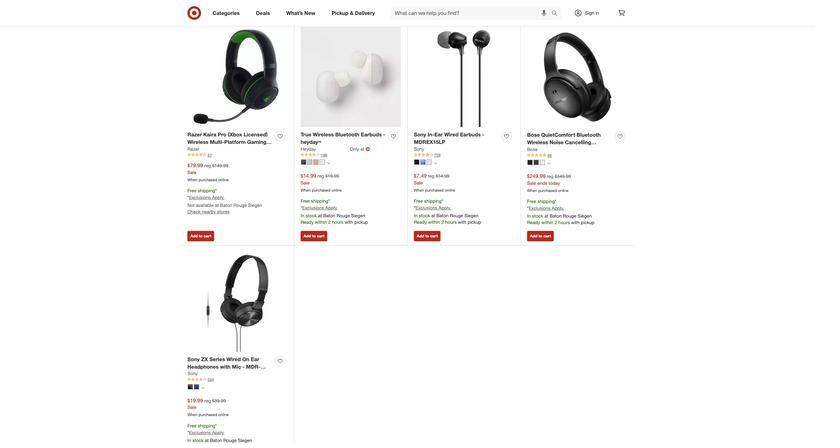 Task type: describe. For each thing, give the bounding box(es) containing it.
purchased inside $249.99 reg $349.99 sale ends today when purchased online
[[538, 188, 557, 193]]

57 link
[[187, 153, 288, 158]]

bose link
[[527, 146, 538, 153]]

today
[[549, 181, 560, 186]]

within for $249.99
[[542, 220, 553, 226]]

524 link
[[187, 378, 288, 383]]

stock for $249.99
[[532, 214, 543, 219]]

online inside $14.99 reg $19.99 sale when purchased online
[[332, 188, 342, 193]]

new
[[304, 10, 315, 16]]

2 for $14.99
[[328, 220, 331, 225]]

online for mdrex15lp
[[445, 188, 455, 193]]

$149.99
[[212, 163, 228, 169]]

46
[[547, 153, 552, 158]]

ready for $7.49
[[414, 220, 427, 225]]

sign
[[585, 10, 594, 16]]

mdr-
[[246, 364, 261, 371]]

categories link
[[207, 6, 248, 20]]

stock for $14.99
[[306, 213, 317, 219]]

baton for $14.99
[[323, 213, 335, 219]]

¬
[[366, 146, 370, 153]]

sign in link
[[569, 6, 609, 20]]

with for $7.49
[[458, 220, 466, 225]]

reg for $249.99
[[547, 174, 554, 179]]

stock for $7.49
[[419, 213, 430, 219]]

in for $7.49
[[414, 213, 418, 219]]

peach cream image
[[313, 160, 319, 165]]

what's
[[286, 10, 303, 16]]

$79.99 reg $149.99 sale when purchased online
[[187, 162, 229, 182]]

$79.99
[[187, 162, 203, 169]]

pastel lavender image
[[307, 160, 312, 165]]

when for mdrex15lp
[[414, 188, 424, 193]]

when inside $14.99 reg $19.99 sale when purchased online
[[301, 188, 311, 193]]

sale for $249.99
[[527, 181, 536, 186]]

- inside "razer kaira pro (xbox licensed) wireless multi-platform gaming headset - black"
[[209, 146, 212, 153]]

at for sony in-ear wired earbuds - mdrex15lp
[[431, 213, 435, 219]]

sony in-ear wired earbuds - mdrex15lp
[[414, 131, 484, 145]]

exclusions for $79.99
[[189, 195, 211, 201]]

earbuds inside true wireless bluetooth earbuds - heyday™
[[361, 131, 382, 138]]

baton for $7.49
[[437, 213, 449, 219]]

$349.99
[[555, 174, 571, 179]]

all colors image for $14.99
[[327, 162, 330, 165]]

headphones for quietcomfort
[[527, 147, 558, 153]]

shipping for $7.49
[[424, 199, 442, 204]]

blue image
[[194, 385, 199, 390]]

apply. for $249.99
[[552, 206, 564, 211]]

(xbox
[[228, 131, 242, 138]]

black image for $19.99
[[188, 385, 193, 390]]

0 horizontal spatial white image
[[320, 160, 325, 165]]

sony zx series wired on ear headphones with mic - mdr- zx310ap
[[187, 357, 261, 378]]

quietcomfort
[[541, 132, 575, 138]]

what's new link
[[281, 6, 324, 20]]

$19.99 inside $19.99 reg $39.99 sale when purchased online
[[187, 398, 203, 404]]

free shipping * * exclusions apply.
[[187, 424, 224, 436]]

bose for bose quietcomfort bluetooth wireless noise cancelling headphones
[[527, 132, 540, 138]]

$7.49
[[414, 173, 427, 179]]

purchased inside $14.99 reg $19.99 sale when purchased online
[[312, 188, 331, 193]]

zx310ap
[[187, 371, 210, 378]]

with for $14.99
[[345, 220, 353, 225]]

free shipping * * exclusions apply. in stock at  baton rouge siegen ready within 2 hours with pickup for $7.49
[[414, 199, 481, 225]]

exclusions for $7.49
[[416, 205, 437, 211]]

57
[[208, 153, 212, 158]]

razer kaira pro (xbox licensed) wireless multi-platform gaming headset - black link
[[187, 131, 272, 153]]

siegen for $249.99
[[578, 214, 592, 219]]

within for $7.49
[[428, 220, 440, 225]]

only
[[350, 146, 359, 152]]

gaming
[[247, 139, 266, 145]]

bluetooth for quietcomfort
[[577, 132, 601, 138]]

hours for $14.99
[[332, 220, 344, 225]]

on
[[242, 357, 249, 363]]

196 link
[[301, 153, 401, 158]]

at for razer kaira pro (xbox licensed) wireless multi-platform gaming headset - black
[[215, 203, 219, 208]]

wired for series
[[227, 357, 241, 363]]

shipping for $249.99
[[538, 199, 555, 205]]

pickup for $249.99
[[581, 220, 595, 226]]

$7.49 reg $14.99 sale when purchased online
[[414, 173, 455, 193]]

sale for $19.99
[[187, 405, 196, 411]]

reg for $7.49
[[428, 173, 435, 179]]

apply. for $7.49
[[439, 205, 451, 211]]

all colors image for $7.49
[[434, 162, 437, 165]]

sale for $7.49
[[414, 180, 423, 186]]

deals
[[256, 10, 270, 16]]

search button
[[549, 6, 564, 21]]

exclusions for $14.99
[[302, 205, 324, 211]]

free for $249.99
[[527, 199, 536, 205]]

free for $14.99
[[301, 199, 310, 204]]

sony down mdrex15lp at the right of page
[[414, 146, 424, 152]]

razer kaira pro (xbox licensed) wireless multi-platform gaming headset - black
[[187, 131, 268, 153]]

exclusions apply. link for $249.99
[[529, 206, 564, 211]]

blue image
[[421, 160, 426, 165]]

$249.99
[[527, 173, 546, 180]]

online for headphones
[[218, 413, 229, 418]]

delivery
[[355, 10, 375, 16]]

noise
[[550, 139, 564, 146]]

&
[[350, 10, 354, 16]]

524
[[208, 378, 214, 383]]

sale for $79.99
[[187, 170, 196, 175]]

pickup for $14.99
[[354, 220, 368, 225]]

white image for $249.99
[[540, 160, 545, 165]]

shipping for $14.99
[[311, 199, 328, 204]]

ready for $249.99
[[527, 220, 540, 226]]

siegen for $79.99
[[248, 203, 262, 208]]

mdrex15lp
[[414, 139, 446, 145]]

purchased for headphones
[[199, 413, 217, 418]]

ends
[[537, 181, 548, 186]]

all colors element for $249.99
[[547, 162, 550, 166]]

$19.99 reg $39.99 sale when purchased online
[[187, 398, 229, 418]]

in
[[596, 10, 599, 16]]

at for bose quietcomfort bluetooth wireless noise cancelling headphones
[[545, 214, 549, 219]]

black
[[213, 146, 227, 153]]

What can we help you find? suggestions appear below search field
[[391, 6, 553, 20]]

in-
[[428, 131, 434, 138]]

$14.99 inside $7.49 reg $14.99 sale when purchased online
[[436, 173, 450, 179]]

mic
[[232, 364, 241, 371]]

$14.99 inside $14.99 reg $19.99 sale when purchased online
[[301, 173, 316, 179]]

series
[[209, 357, 225, 363]]

free shipping * * exclusions apply. in stock at  baton rouge siegen ready within 2 hours with pickup for $249.99
[[527, 199, 595, 226]]

$19.99 inside $14.99 reg $19.99 sale when purchased online
[[326, 173, 339, 179]]

licensed)
[[244, 131, 268, 138]]

exclusions apply. link for $79.99
[[189, 195, 224, 201]]

pickup for $7.49
[[468, 220, 481, 225]]

earbuds inside sony in-ear wired earbuds - mdrex15lp
[[460, 131, 481, 138]]

when inside $249.99 reg $349.99 sale ends today when purchased online
[[527, 188, 537, 193]]

heyday
[[301, 146, 316, 152]]

ear inside sony zx series wired on ear headphones with mic - mdr- zx310ap
[[251, 357, 259, 363]]

all colors element for $14.99
[[327, 161, 330, 165]]

exclusions for $249.99
[[529, 206, 551, 211]]

in for $14.99
[[301, 213, 304, 219]]

check
[[187, 209, 201, 215]]

pickup & delivery link
[[326, 6, 383, 20]]

wireless inside "razer kaira pro (xbox licensed) wireless multi-platform gaming headset - black"
[[187, 139, 208, 145]]

free inside free shipping * * exclusions apply.
[[187, 424, 197, 429]]

free shipping * * exclusions apply. not available at baton rouge siegen check nearby stores
[[187, 188, 262, 215]]

sony up blue image
[[187, 371, 198, 377]]

green image
[[534, 160, 539, 165]]

purchased for multi-
[[199, 178, 217, 182]]

heyday™
[[301, 139, 321, 145]]

true
[[301, 131, 311, 138]]

at inside only at ¬
[[361, 146, 364, 152]]

bluetooth for wireless
[[335, 131, 360, 138]]

baton for $79.99
[[220, 203, 232, 208]]



Task type: locate. For each thing, give the bounding box(es) containing it.
- inside sony in-ear wired earbuds - mdrex15lp
[[482, 131, 484, 138]]

shipping inside "free shipping * * exclusions apply. not available at baton rouge siegen check nearby stores"
[[198, 188, 215, 194]]

shipping for $79.99
[[198, 188, 215, 194]]

0 horizontal spatial in
[[301, 213, 304, 219]]

reg left $39.99
[[204, 399, 211, 404]]

sale down blue image
[[187, 405, 196, 411]]

$249.99 reg $349.99 sale ends today when purchased online
[[527, 173, 571, 193]]

709
[[434, 153, 441, 158]]

sale down "$249.99"
[[527, 181, 536, 186]]

earbuds up 709 link
[[460, 131, 481, 138]]

free down $7.49 reg $14.99 sale when purchased online
[[414, 199, 423, 204]]

1 horizontal spatial wireless
[[313, 131, 334, 138]]

exclusions down the ends at right top
[[529, 206, 551, 211]]

46 link
[[527, 153, 628, 159]]

exclusions apply. link up "available"
[[189, 195, 224, 201]]

1 horizontal spatial sony link
[[414, 146, 424, 153]]

headphones inside sony zx series wired on ear headphones with mic - mdr- zx310ap
[[187, 364, 219, 371]]

free shipping * * exclusions apply. in stock at  baton rouge siegen ready within 2 hours with pickup for $14.99
[[301, 199, 368, 225]]

headset
[[187, 146, 208, 153]]

at for true wireless bluetooth earbuds - heyday™
[[318, 213, 322, 219]]

true wireless bluetooth earbuds - heyday™ link
[[301, 131, 386, 146]]

reg down peach cream icon
[[318, 173, 324, 179]]

exclusions apply. link down $19.99 reg $39.99 sale when purchased online at the bottom
[[189, 431, 224, 436]]

online inside $19.99 reg $39.99 sale when purchased online
[[218, 413, 229, 418]]

true wireless bluetooth earbuds - heyday™ image
[[301, 27, 401, 127], [301, 27, 401, 127]]

when inside $7.49 reg $14.99 sale when purchased online
[[414, 188, 424, 193]]

rouge for $7.49
[[450, 213, 463, 219]]

with for $249.99
[[571, 220, 580, 226]]

2 bose from the top
[[527, 147, 538, 152]]

purchased down peach cream icon
[[312, 188, 331, 193]]

siegen
[[248, 203, 262, 208], [351, 213, 365, 219], [465, 213, 479, 219], [578, 214, 592, 219]]

all colors element for $19.99
[[201, 387, 204, 390]]

when up free shipping * * exclusions apply.
[[187, 413, 198, 418]]

siegen for $14.99
[[351, 213, 365, 219]]

sony zx series wired on ear headphones with mic - mdr- zx310ap link
[[187, 356, 272, 378]]

sale inside $7.49 reg $14.99 sale when purchased online
[[414, 180, 423, 186]]

when down $79.99
[[187, 178, 198, 182]]

purchased for mdrex15lp
[[425, 188, 444, 193]]

0 horizontal spatial bluetooth
[[335, 131, 360, 138]]

shipping up "available"
[[198, 188, 215, 194]]

0 vertical spatial ear
[[434, 131, 443, 138]]

pro
[[218, 131, 226, 138]]

1 horizontal spatial hours
[[445, 220, 457, 225]]

0 horizontal spatial stock
[[306, 213, 317, 219]]

white image right peach cream icon
[[320, 160, 325, 165]]

add to cart button
[[187, 6, 214, 17], [301, 6, 328, 17], [414, 6, 441, 17], [527, 6, 554, 17], [187, 231, 214, 242], [301, 231, 328, 242], [414, 231, 441, 242], [527, 231, 554, 242]]

1 horizontal spatial 2
[[441, 220, 444, 225]]

sony link for sony zx series wired on ear headphones with mic - mdr- zx310ap
[[187, 371, 198, 378]]

- inside true wireless bluetooth earbuds - heyday™
[[383, 131, 385, 138]]

reg inside $79.99 reg $149.99 sale when purchased online
[[204, 163, 211, 169]]

razer up $79.99
[[187, 146, 199, 152]]

2 for $7.49
[[441, 220, 444, 225]]

all colors element down the 196
[[327, 161, 330, 165]]

0 horizontal spatial all colors image
[[327, 162, 330, 165]]

free down $249.99 reg $349.99 sale ends today when purchased online
[[527, 199, 536, 205]]

in
[[301, 213, 304, 219], [414, 213, 418, 219], [527, 214, 531, 219]]

1 horizontal spatial in
[[414, 213, 418, 219]]

0 horizontal spatial hours
[[332, 220, 344, 225]]

0 horizontal spatial all colors image
[[201, 387, 204, 390]]

all colors element down '46'
[[547, 162, 550, 166]]

black image for $7.49
[[414, 160, 420, 165]]

shipping inside free shipping * * exclusions apply.
[[198, 424, 215, 429]]

bluetooth
[[335, 131, 360, 138], [577, 132, 601, 138]]

sony link down mdrex15lp at the right of page
[[414, 146, 424, 153]]

sony left 'in-'
[[414, 131, 426, 138]]

siegen inside "free shipping * * exclusions apply. not available at baton rouge siegen check nearby stores"
[[248, 203, 262, 208]]

1 vertical spatial headphones
[[187, 364, 219, 371]]

razer link
[[187, 146, 199, 153]]

1 vertical spatial sony link
[[187, 371, 198, 378]]

cancelling
[[565, 139, 591, 146]]

apply. for $79.99
[[212, 195, 224, 201]]

free down $14.99 reg $19.99 sale when purchased online
[[301, 199, 310, 204]]

all colors image for $19.99
[[201, 387, 204, 390]]

black image left green 'icon'
[[528, 160, 533, 165]]

reg for $14.99
[[318, 173, 324, 179]]

wired up mic
[[227, 357, 241, 363]]

all colors image right blue image
[[201, 387, 204, 390]]

purchased down $7.49
[[425, 188, 444, 193]]

sale inside $79.99 reg $149.99 sale when purchased online
[[187, 170, 196, 175]]

within for $14.99
[[315, 220, 327, 225]]

bluetooth up cancelling
[[577, 132, 601, 138]]

0 horizontal spatial black image
[[188, 385, 193, 390]]

wireless up bose link on the right top
[[527, 139, 548, 146]]

sale inside $14.99 reg $19.99 sale when purchased online
[[301, 180, 310, 186]]

online inside $79.99 reg $149.99 sale when purchased online
[[218, 178, 229, 182]]

ear inside sony in-ear wired earbuds - mdrex15lp
[[434, 131, 443, 138]]

not
[[187, 203, 195, 208]]

apply.
[[212, 195, 224, 201], [325, 205, 338, 211], [439, 205, 451, 211], [552, 206, 564, 211], [212, 431, 224, 436]]

hours for $249.99
[[559, 220, 570, 226]]

within
[[315, 220, 327, 225], [428, 220, 440, 225], [542, 220, 553, 226]]

ready for $14.99
[[301, 220, 314, 225]]

0 horizontal spatial ready
[[301, 220, 314, 225]]

bluetooth inside bose quietcomfort bluetooth wireless noise cancelling headphones
[[577, 132, 601, 138]]

1 horizontal spatial free shipping * * exclusions apply. in stock at  baton rouge siegen ready within 2 hours with pickup
[[414, 199, 481, 225]]

0 horizontal spatial within
[[315, 220, 327, 225]]

reg down 57 on the left of the page
[[204, 163, 211, 169]]

wired right 'in-'
[[444, 131, 459, 138]]

online inside $249.99 reg $349.99 sale ends today when purchased online
[[558, 188, 569, 193]]

exclusions apply. link for $14.99
[[302, 205, 338, 211]]

2 horizontal spatial within
[[542, 220, 553, 226]]

sony zx series wired on ear headphones with mic - mdr-zx310ap image
[[187, 252, 288, 353], [187, 252, 288, 353]]

sale down pastel lavender icon
[[301, 180, 310, 186]]

when
[[187, 178, 198, 182], [301, 188, 311, 193], [414, 188, 424, 193], [527, 188, 537, 193], [187, 413, 198, 418]]

sale inside $19.99 reg $39.99 sale when purchased online
[[187, 405, 196, 411]]

siegen for $7.49
[[465, 213, 479, 219]]

reg inside $7.49 reg $14.99 sale when purchased online
[[428, 173, 435, 179]]

0 horizontal spatial earbuds
[[361, 131, 382, 138]]

apply. down today on the top of the page
[[552, 206, 564, 211]]

razer inside "razer kaira pro (xbox licensed) wireless multi-platform gaming headset - black"
[[187, 131, 202, 138]]

black image left pastel lavender icon
[[301, 160, 306, 165]]

sign in
[[585, 10, 599, 16]]

exclusions apply. link for $7.49
[[416, 205, 451, 211]]

reg for $19.99
[[204, 399, 211, 404]]

razer
[[187, 131, 202, 138], [187, 146, 199, 152]]

purchased inside $7.49 reg $14.99 sale when purchased online
[[425, 188, 444, 193]]

0 horizontal spatial pickup
[[354, 220, 368, 225]]

when for headphones
[[187, 413, 198, 418]]

wired for ear
[[444, 131, 459, 138]]

sony inside sony zx series wired on ear headphones with mic - mdr- zx310ap
[[187, 357, 200, 363]]

to
[[199, 9, 203, 14], [312, 9, 316, 14], [425, 9, 429, 14], [539, 9, 542, 14], [199, 234, 203, 239], [312, 234, 316, 239], [425, 234, 429, 239], [539, 234, 542, 239]]

1 horizontal spatial within
[[428, 220, 440, 225]]

sony link
[[414, 146, 424, 153], [187, 371, 198, 378]]

search
[[549, 10, 564, 17]]

sale inside $249.99 reg $349.99 sale ends today when purchased online
[[527, 181, 536, 186]]

1 horizontal spatial all colors image
[[547, 162, 550, 165]]

purchased inside $79.99 reg $149.99 sale when purchased online
[[199, 178, 217, 182]]

exclusions apply. link down $14.99 reg $19.99 sale when purchased online
[[302, 205, 338, 211]]

1 earbuds from the left
[[361, 131, 382, 138]]

sale down $7.49
[[414, 180, 423, 186]]

apply. inside free shipping * * exclusions apply.
[[212, 431, 224, 436]]

bluetooth inside true wireless bluetooth earbuds - heyday™
[[335, 131, 360, 138]]

baton
[[220, 203, 232, 208], [323, 213, 335, 219], [437, 213, 449, 219], [550, 214, 562, 219]]

kaira
[[203, 131, 216, 138]]

pickup
[[354, 220, 368, 225], [468, 220, 481, 225], [581, 220, 595, 226]]

wired inside sony in-ear wired earbuds - mdrex15lp
[[444, 131, 459, 138]]

only at ¬
[[350, 146, 370, 153]]

wired
[[444, 131, 459, 138], [227, 357, 241, 363]]

platform
[[224, 139, 246, 145]]

wireless inside bose quietcomfort bluetooth wireless noise cancelling headphones
[[527, 139, 548, 146]]

sale down $79.99
[[187, 170, 196, 175]]

exclusions apply. link down $7.49 reg $14.99 sale when purchased online
[[416, 205, 451, 211]]

0 horizontal spatial wired
[[227, 357, 241, 363]]

headphones down 'zx'
[[187, 364, 219, 371]]

all colors element down 709 on the right of page
[[434, 161, 437, 165]]

0 vertical spatial $19.99
[[326, 173, 339, 179]]

when for multi-
[[187, 178, 198, 182]]

when inside $19.99 reg $39.99 sale when purchased online
[[187, 413, 198, 418]]

nearby
[[202, 209, 216, 215]]

free for $79.99
[[187, 188, 197, 194]]

$14.99 down 709 on the right of page
[[436, 173, 450, 179]]

0 horizontal spatial sony link
[[187, 371, 198, 378]]

all colors element for $7.49
[[434, 161, 437, 165]]

rouge for $14.99
[[337, 213, 350, 219]]

headphones up green 'icon'
[[527, 147, 558, 153]]

zx
[[201, 357, 208, 363]]

1 horizontal spatial black image
[[528, 160, 533, 165]]

earbuds up ¬
[[361, 131, 382, 138]]

1 vertical spatial ear
[[251, 357, 259, 363]]

reg inside $249.99 reg $349.99 sale ends today when purchased online
[[547, 174, 554, 179]]

exclusions down $14.99 reg $19.99 sale when purchased online
[[302, 205, 324, 211]]

2 horizontal spatial wireless
[[527, 139, 548, 146]]

black image left blue icon
[[414, 160, 420, 165]]

0 horizontal spatial free shipping * * exclusions apply. in stock at  baton rouge siegen ready within 2 hours with pickup
[[301, 199, 368, 225]]

1 vertical spatial black image
[[188, 385, 193, 390]]

1 horizontal spatial $14.99
[[436, 173, 450, 179]]

what's new
[[286, 10, 315, 16]]

all colors element right blue image
[[201, 387, 204, 390]]

in for $249.99
[[527, 214, 531, 219]]

1 razer from the top
[[187, 131, 202, 138]]

deals link
[[251, 6, 278, 20]]

bose up bose link on the right top
[[527, 132, 540, 138]]

wireless
[[313, 131, 334, 138], [187, 139, 208, 145], [527, 139, 548, 146]]

razer kaira pro (xbox licensed) wireless multi-platform gaming headset - black image
[[187, 27, 288, 127], [187, 27, 288, 127]]

shipping down $14.99 reg $19.99 sale when purchased online
[[311, 199, 328, 204]]

pickup & delivery
[[332, 10, 375, 16]]

exclusions apply. link for $19.99
[[189, 431, 224, 436]]

black image left blue image
[[188, 385, 193, 390]]

apply. up stores
[[212, 195, 224, 201]]

purchased inside $19.99 reg $39.99 sale when purchased online
[[199, 413, 217, 418]]

check nearby stores button
[[187, 209, 230, 216]]

2 earbuds from the left
[[460, 131, 481, 138]]

1 horizontal spatial ear
[[434, 131, 443, 138]]

white image
[[320, 160, 325, 165], [427, 160, 432, 165], [540, 160, 545, 165]]

free for $7.49
[[414, 199, 423, 204]]

wireless up heyday™
[[313, 131, 334, 138]]

2 horizontal spatial hours
[[559, 220, 570, 226]]

at inside "free shipping * * exclusions apply. not available at baton rouge siegen check nearby stores"
[[215, 203, 219, 208]]

sony in-ear wired earbuds - mdrex15lp image
[[414, 27, 514, 127], [414, 27, 514, 127]]

1 vertical spatial all colors image
[[201, 387, 204, 390]]

2 horizontal spatial free shipping * * exclusions apply. in stock at  baton rouge siegen ready within 2 hours with pickup
[[527, 199, 595, 226]]

1 horizontal spatial wired
[[444, 131, 459, 138]]

2 horizontal spatial 2
[[555, 220, 557, 226]]

black image for $249.99
[[528, 160, 533, 165]]

0 horizontal spatial $14.99
[[301, 173, 316, 179]]

white image for $7.49
[[427, 160, 432, 165]]

white image right blue icon
[[427, 160, 432, 165]]

196
[[321, 153, 327, 158]]

razer for razer
[[187, 146, 199, 152]]

2 horizontal spatial pickup
[[581, 220, 595, 226]]

wired inside sony zx series wired on ear headphones with mic - mdr- zx310ap
[[227, 357, 241, 363]]

apply. for $14.99
[[325, 205, 338, 211]]

1 bose from the top
[[527, 132, 540, 138]]

2
[[328, 220, 331, 225], [441, 220, 444, 225], [555, 220, 557, 226]]

stock
[[306, 213, 317, 219], [419, 213, 430, 219], [532, 214, 543, 219]]

1 horizontal spatial stock
[[419, 213, 430, 219]]

bose quietcomfort bluetooth wireless noise cancelling headphones
[[527, 132, 601, 153]]

0 vertical spatial wired
[[444, 131, 459, 138]]

0 horizontal spatial wireless
[[187, 139, 208, 145]]

bose inside bose quietcomfort bluetooth wireless noise cancelling headphones
[[527, 132, 540, 138]]

purchased down the ends at right top
[[538, 188, 557, 193]]

2 for $249.99
[[555, 220, 557, 226]]

apply. inside "free shipping * * exclusions apply. not available at baton rouge siegen check nearby stores"
[[212, 195, 224, 201]]

exclusions apply. link
[[189, 195, 224, 201], [302, 205, 338, 211], [416, 205, 451, 211], [529, 206, 564, 211], [189, 431, 224, 436]]

all colors image down 709 on the right of page
[[434, 162, 437, 165]]

1 vertical spatial razer
[[187, 146, 199, 152]]

shipping down $19.99 reg $39.99 sale when purchased online at the bottom
[[198, 424, 215, 429]]

- inside sony zx series wired on ear headphones with mic - mdr- zx310ap
[[243, 364, 245, 371]]

sony
[[414, 131, 426, 138], [414, 146, 424, 152], [187, 357, 200, 363], [187, 371, 198, 377]]

bose
[[527, 132, 540, 138], [527, 147, 538, 152]]

when inside $79.99 reg $149.99 sale when purchased online
[[187, 178, 198, 182]]

black image
[[301, 160, 306, 165], [188, 385, 193, 390]]

exclusions inside free shipping * * exclusions apply.
[[189, 431, 211, 436]]

headphones for zx
[[187, 364, 219, 371]]

exclusions inside "free shipping * * exclusions apply. not available at baton rouge siegen check nearby stores"
[[189, 195, 211, 201]]

$39.99
[[212, 399, 226, 404]]

sony link for sony in-ear wired earbuds - mdrex15lp
[[414, 146, 424, 153]]

$19.99 down blue image
[[187, 398, 203, 404]]

bluetooth up the "only"
[[335, 131, 360, 138]]

bose quietcomfort bluetooth wireless noise cancelling headphones link
[[527, 131, 613, 153]]

shipping down $7.49 reg $14.99 sale when purchased online
[[424, 199, 442, 204]]

0 vertical spatial black image
[[301, 160, 306, 165]]

apply. down $14.99 reg $19.99 sale when purchased online
[[325, 205, 338, 211]]

hours for $7.49
[[445, 220, 457, 225]]

all colors image down '46'
[[547, 162, 550, 165]]

sony in-ear wired earbuds - mdrex15lp link
[[414, 131, 499, 146]]

1 vertical spatial $19.99
[[187, 398, 203, 404]]

multi-
[[210, 139, 224, 145]]

free down $19.99 reg $39.99 sale when purchased online at the bottom
[[187, 424, 197, 429]]

stores
[[217, 209, 230, 215]]

2 razer from the top
[[187, 146, 199, 152]]

exclusions
[[189, 195, 211, 201], [302, 205, 324, 211], [416, 205, 437, 211], [529, 206, 551, 211], [189, 431, 211, 436]]

1 horizontal spatial $19.99
[[326, 173, 339, 179]]

2 horizontal spatial stock
[[532, 214, 543, 219]]

reg up today on the top of the page
[[547, 174, 554, 179]]

pickup
[[332, 10, 349, 16]]

0 horizontal spatial black image
[[414, 160, 420, 165]]

all colors image down the 196
[[327, 162, 330, 165]]

black image for $14.99
[[301, 160, 306, 165]]

reg
[[204, 163, 211, 169], [318, 173, 324, 179], [428, 173, 435, 179], [547, 174, 554, 179], [204, 399, 211, 404]]

all colors image for $249.99
[[547, 162, 550, 165]]

all colors image
[[434, 162, 437, 165], [201, 387, 204, 390]]

1 horizontal spatial pickup
[[468, 220, 481, 225]]

wireless up headset
[[187, 139, 208, 145]]

razer up razer link
[[187, 131, 202, 138]]

0 vertical spatial all colors image
[[434, 162, 437, 165]]

online inside $7.49 reg $14.99 sale when purchased online
[[445, 188, 455, 193]]

free shipping * * exclusions apply. in stock at  baton rouge siegen ready within 2 hours with pickup down $7.49 reg $14.99 sale when purchased online
[[414, 199, 481, 225]]

baton for $249.99
[[550, 214, 562, 219]]

1 horizontal spatial white image
[[427, 160, 432, 165]]

true wireless bluetooth earbuds - heyday™
[[301, 131, 385, 145]]

2 horizontal spatial white image
[[540, 160, 545, 165]]

reg for $79.99
[[204, 163, 211, 169]]

0 vertical spatial headphones
[[527, 147, 558, 153]]

available
[[196, 203, 214, 208]]

apply. down $19.99 reg $39.99 sale when purchased online at the bottom
[[212, 431, 224, 436]]

ear up mdr-
[[251, 357, 259, 363]]

$14.99 reg $19.99 sale when purchased online
[[301, 173, 342, 193]]

$14.99 down pastel lavender icon
[[301, 173, 316, 179]]

1 horizontal spatial black image
[[301, 160, 306, 165]]

$19.99 down the 196
[[326, 173, 339, 179]]

2 horizontal spatial in
[[527, 214, 531, 219]]

sony left 'zx'
[[187, 357, 200, 363]]

exclusions down $19.99 reg $39.99 sale when purchased online at the bottom
[[189, 431, 211, 436]]

hours
[[332, 220, 344, 225], [445, 220, 457, 225], [559, 220, 570, 226]]

shipping down $249.99 reg $349.99 sale ends today when purchased online
[[538, 199, 555, 205]]

1 vertical spatial bose
[[527, 147, 538, 152]]

all colors element
[[327, 161, 330, 165], [434, 161, 437, 165], [547, 162, 550, 166], [201, 387, 204, 390]]

purchased
[[199, 178, 217, 182], [312, 188, 331, 193], [425, 188, 444, 193], [538, 188, 557, 193], [199, 413, 217, 418]]

reg inside $19.99 reg $39.99 sale when purchased online
[[204, 399, 211, 404]]

0 vertical spatial bose
[[527, 132, 540, 138]]

free shipping * * exclusions apply. in stock at  baton rouge siegen ready within 2 hours with pickup down $14.99 reg $19.99 sale when purchased online
[[301, 199, 368, 225]]

all colors image
[[327, 162, 330, 165], [547, 162, 550, 165]]

reg inside $14.99 reg $19.99 sale when purchased online
[[318, 173, 324, 179]]

when down $7.49
[[414, 188, 424, 193]]

0 horizontal spatial 2
[[328, 220, 331, 225]]

1 vertical spatial wired
[[227, 357, 241, 363]]

bose up green 'icon'
[[527, 147, 538, 152]]

ear up mdrex15lp at the right of page
[[434, 131, 443, 138]]

headphones inside bose quietcomfort bluetooth wireless noise cancelling headphones
[[527, 147, 558, 153]]

baton inside "free shipping * * exclusions apply. not available at baton rouge siegen check nearby stores"
[[220, 203, 232, 208]]

free shipping * * exclusions apply. in stock at  baton rouge siegen ready within 2 hours with pickup down today on the top of the page
[[527, 199, 595, 226]]

with inside sony zx series wired on ear headphones with mic - mdr- zx310ap
[[220, 364, 231, 371]]

709 link
[[414, 153, 514, 158]]

free inside "free shipping * * exclusions apply. not available at baton rouge siegen check nearby stores"
[[187, 188, 197, 194]]

at
[[361, 146, 364, 152], [215, 203, 219, 208], [318, 213, 322, 219], [431, 213, 435, 219], [545, 214, 549, 219]]

bose for bose
[[527, 147, 538, 152]]

sony link up blue image
[[187, 371, 198, 378]]

razer for razer kaira pro (xbox licensed) wireless multi-platform gaming headset - black
[[187, 131, 202, 138]]

purchased up free shipping * * exclusions apply.
[[199, 413, 217, 418]]

rouge
[[234, 203, 247, 208], [337, 213, 350, 219], [450, 213, 463, 219], [563, 214, 577, 219]]

white image right green 'icon'
[[540, 160, 545, 165]]

black image
[[414, 160, 420, 165], [528, 160, 533, 165]]

earbuds
[[361, 131, 382, 138], [460, 131, 481, 138]]

rouge for $79.99
[[234, 203, 247, 208]]

0 horizontal spatial $19.99
[[187, 398, 203, 404]]

apply. down $7.49 reg $14.99 sale when purchased online
[[439, 205, 451, 211]]

free shipping * * exclusions apply. in stock at  baton rouge siegen ready within 2 hours with pickup
[[301, 199, 368, 225], [414, 199, 481, 225], [527, 199, 595, 226]]

when down pastel lavender icon
[[301, 188, 311, 193]]

bose quietcomfort bluetooth wireless noise cancelling headphones image
[[527, 27, 628, 128], [527, 27, 628, 128]]

shipping
[[198, 188, 215, 194], [311, 199, 328, 204], [424, 199, 442, 204], [538, 199, 555, 205], [198, 424, 215, 429]]

0 horizontal spatial headphones
[[187, 364, 219, 371]]

1 horizontal spatial earbuds
[[460, 131, 481, 138]]

1 horizontal spatial headphones
[[527, 147, 558, 153]]

when down "$249.99"
[[527, 188, 537, 193]]

reg right $7.49
[[428, 173, 435, 179]]

purchased down $149.99
[[199, 178, 217, 182]]

1 horizontal spatial all colors image
[[434, 162, 437, 165]]

0 vertical spatial razer
[[187, 131, 202, 138]]

1 horizontal spatial ready
[[414, 220, 427, 225]]

0 horizontal spatial ear
[[251, 357, 259, 363]]

with
[[345, 220, 353, 225], [458, 220, 466, 225], [571, 220, 580, 226], [220, 364, 231, 371]]

heyday link
[[301, 146, 349, 153]]

exclusions up "available"
[[189, 195, 211, 201]]

1 horizontal spatial bluetooth
[[577, 132, 601, 138]]

exclusions down $7.49 reg $14.99 sale when purchased online
[[416, 205, 437, 211]]

sony inside sony in-ear wired earbuds - mdrex15lp
[[414, 131, 426, 138]]

free up not
[[187, 188, 197, 194]]

exclusions apply. link down $249.99 reg $349.99 sale ends today when purchased online
[[529, 206, 564, 211]]

2 horizontal spatial ready
[[527, 220, 540, 226]]

add
[[190, 9, 198, 14], [304, 9, 311, 14], [417, 9, 424, 14], [530, 9, 538, 14], [190, 234, 198, 239], [304, 234, 311, 239], [417, 234, 424, 239], [530, 234, 538, 239]]

rouge inside "free shipping * * exclusions apply. not available at baton rouge siegen check nearby stores"
[[234, 203, 247, 208]]

sale for $14.99
[[301, 180, 310, 186]]

$19.99
[[326, 173, 339, 179], [187, 398, 203, 404]]

categories
[[213, 10, 240, 16]]

rouge for $249.99
[[563, 214, 577, 219]]

wireless inside true wireless bluetooth earbuds - heyday™
[[313, 131, 334, 138]]

0 vertical spatial sony link
[[414, 146, 424, 153]]

-
[[383, 131, 385, 138], [482, 131, 484, 138], [209, 146, 212, 153], [243, 364, 245, 371]]

sale
[[187, 170, 196, 175], [301, 180, 310, 186], [414, 180, 423, 186], [527, 181, 536, 186], [187, 405, 196, 411]]



Task type: vqa. For each thing, say whether or not it's contained in the screenshot.
the Wipe
no



